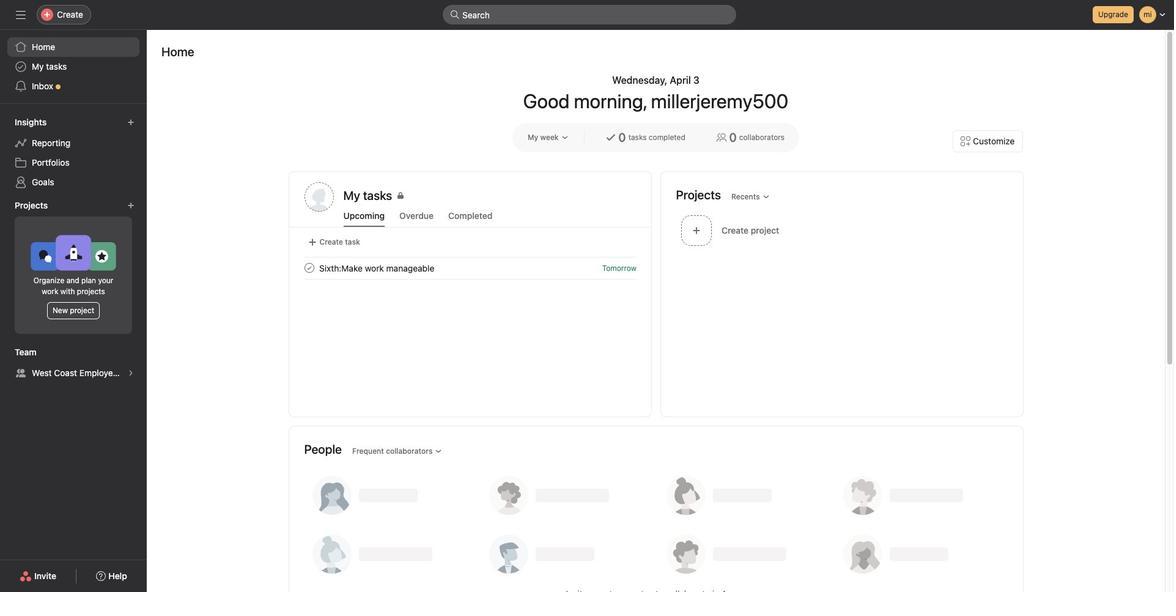 Task type: describe. For each thing, give the bounding box(es) containing it.
Mark complete checkbox
[[302, 261, 317, 275]]

projects element
[[0, 195, 147, 341]]

prominent image
[[450, 10, 460, 20]]

hide sidebar image
[[16, 10, 26, 20]]



Task type: locate. For each thing, give the bounding box(es) containing it.
add profile photo image
[[304, 182, 334, 212]]

insights element
[[0, 111, 147, 195]]

list item
[[290, 257, 651, 279]]

see details, west coast employees 2 image
[[127, 370, 135, 377]]

new project or portfolio image
[[127, 202, 135, 209]]

mark complete image
[[302, 261, 317, 275]]

new insights image
[[127, 119, 135, 126]]

global element
[[0, 30, 147, 103]]

None field
[[443, 5, 737, 24]]

Search tasks, projects, and more text field
[[443, 5, 737, 24]]

teams element
[[0, 341, 147, 385]]



Task type: vqa. For each thing, say whether or not it's contained in the screenshot.
COLOR: DEFAULT "dropdown button"
no



